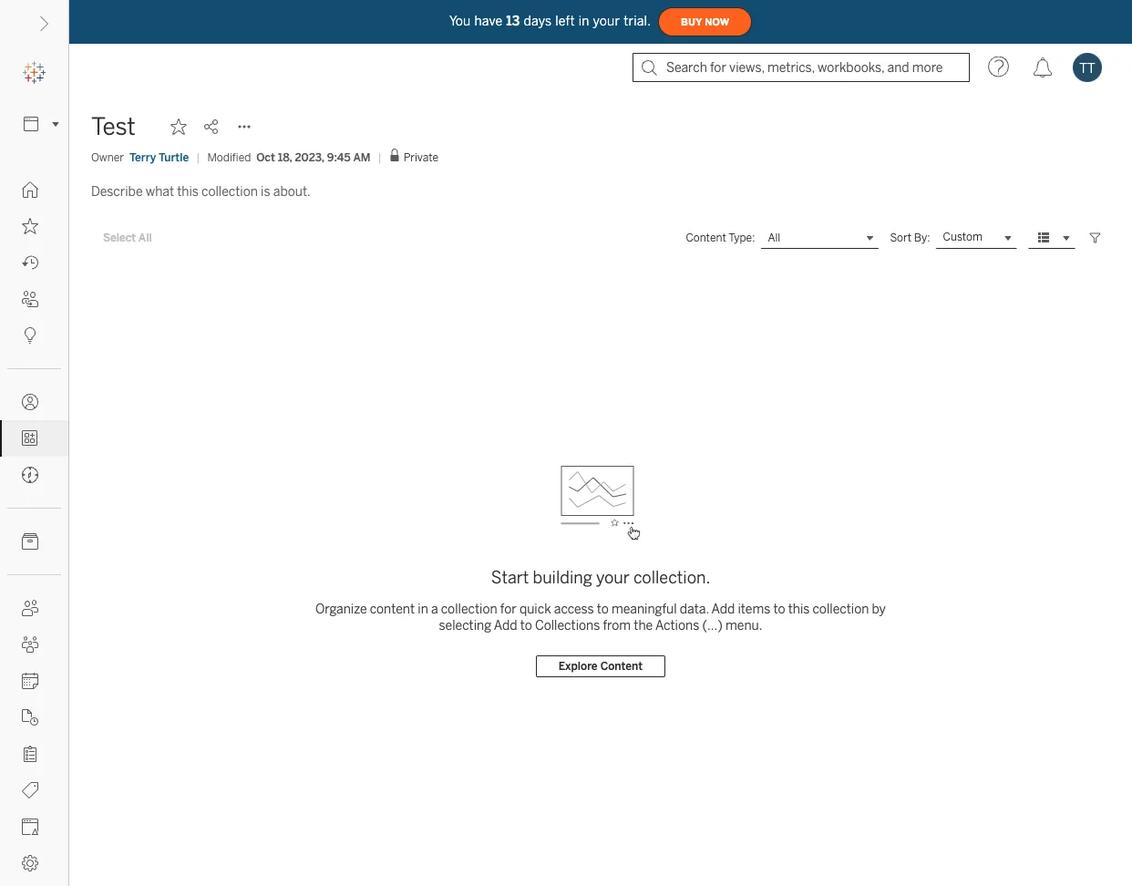 Task type: locate. For each thing, give the bounding box(es) containing it.
is
[[261, 184, 270, 199]]

by
[[872, 601, 886, 616]]

0 vertical spatial this
[[177, 184, 199, 199]]

terry
[[130, 150, 156, 164]]

the
[[634, 618, 653, 633]]

| right turtle
[[196, 150, 200, 164]]

1 vertical spatial this
[[789, 601, 810, 616]]

2 horizontal spatial collection
[[813, 601, 869, 616]]

content down the from
[[601, 660, 643, 673]]

select all
[[103, 231, 152, 245]]

2 horizontal spatial to
[[774, 601, 786, 616]]

1 horizontal spatial this
[[789, 601, 810, 616]]

add down for
[[494, 618, 518, 633]]

to down quick
[[521, 618, 532, 633]]

13
[[506, 13, 520, 28]]

start building your collection.
[[491, 568, 711, 588]]

1 all from the left
[[138, 231, 152, 245]]

quick
[[520, 601, 551, 616]]

1 horizontal spatial in
[[579, 13, 590, 28]]

0 horizontal spatial add
[[494, 618, 518, 633]]

main navigation. press the up and down arrow keys to access links. element
[[0, 171, 68, 882]]

type:
[[729, 231, 755, 244]]

have
[[475, 13, 503, 28]]

items
[[738, 601, 771, 616]]

all right type:
[[768, 231, 781, 245]]

your left trial.
[[593, 13, 620, 28]]

add up (...)
[[712, 601, 735, 616]]

1 horizontal spatial content
[[686, 231, 727, 244]]

|
[[196, 150, 200, 164], [378, 150, 382, 164]]

data.
[[680, 601, 709, 616]]

organize
[[316, 601, 367, 616]]

turtle
[[159, 150, 189, 164]]

all button
[[761, 227, 880, 249]]

to
[[597, 601, 609, 616], [774, 601, 786, 616], [521, 618, 532, 633]]

by:
[[915, 231, 931, 244]]

to up the from
[[597, 601, 609, 616]]

sort
[[890, 231, 912, 244]]

collection up selecting
[[441, 601, 498, 616]]

explore
[[559, 660, 598, 673]]

collection
[[202, 184, 258, 199], [441, 601, 498, 616], [813, 601, 869, 616]]

1 vertical spatial content
[[601, 660, 643, 673]]

18,
[[278, 150, 292, 164]]

9:45
[[327, 150, 351, 164]]

0 horizontal spatial this
[[177, 184, 199, 199]]

what
[[146, 184, 174, 199]]

all right the select
[[138, 231, 152, 245]]

all inside button
[[138, 231, 152, 245]]

actions
[[656, 618, 700, 633]]

buy
[[681, 16, 702, 28]]

0 vertical spatial add
[[712, 601, 735, 616]]

this right what
[[177, 184, 199, 199]]

add
[[712, 601, 735, 616], [494, 618, 518, 633]]

trial.
[[624, 13, 651, 28]]

about.
[[273, 184, 311, 199]]

1 vertical spatial your
[[596, 568, 630, 588]]

1 vertical spatial in
[[418, 601, 428, 616]]

collections
[[535, 618, 600, 633]]

days
[[524, 13, 552, 28]]

describe
[[91, 184, 143, 199]]

| right am
[[378, 150, 382, 164]]

1 horizontal spatial all
[[768, 231, 781, 245]]

all
[[138, 231, 152, 245], [768, 231, 781, 245]]

collection left "by"
[[813, 601, 869, 616]]

1 horizontal spatial add
[[712, 601, 735, 616]]

explore content
[[559, 660, 643, 673]]

0 horizontal spatial content
[[601, 660, 643, 673]]

2 all from the left
[[768, 231, 781, 245]]

this inside organize content in a collection for quick access to meaningful data. add items to this collection by selecting add to collections from the actions (...) menu.
[[789, 601, 810, 616]]

content
[[686, 231, 727, 244], [601, 660, 643, 673]]

0 vertical spatial in
[[579, 13, 590, 28]]

your up organize content in a collection for quick access to meaningful data. add items to this collection by selecting add to collections from the actions (...) menu.
[[596, 568, 630, 588]]

selecting
[[439, 618, 492, 633]]

in left a
[[418, 601, 428, 616]]

to right items
[[774, 601, 786, 616]]

your
[[593, 13, 620, 28], [596, 568, 630, 588]]

in right left
[[579, 13, 590, 28]]

0 horizontal spatial |
[[196, 150, 200, 164]]

describe what this collection is about.
[[91, 184, 311, 199]]

Search for views, metrics, workbooks, and more text field
[[633, 53, 970, 82]]

content left type:
[[686, 231, 727, 244]]

modified
[[207, 150, 251, 164]]

0 horizontal spatial all
[[138, 231, 152, 245]]

sort by:
[[890, 231, 931, 244]]

1 horizontal spatial |
[[378, 150, 382, 164]]

collection down modified
[[202, 184, 258, 199]]

(...)
[[703, 618, 723, 633]]

buy now button
[[659, 7, 752, 36]]

0 horizontal spatial in
[[418, 601, 428, 616]]

this
[[177, 184, 199, 199], [789, 601, 810, 616]]

0 horizontal spatial to
[[521, 618, 532, 633]]

in
[[579, 13, 590, 28], [418, 601, 428, 616]]

this right items
[[789, 601, 810, 616]]

access
[[554, 601, 594, 616]]

meaningful
[[612, 601, 677, 616]]



Task type: describe. For each thing, give the bounding box(es) containing it.
content inside button
[[601, 660, 643, 673]]

private
[[404, 151, 439, 164]]

building
[[533, 568, 593, 588]]

1 vertical spatial add
[[494, 618, 518, 633]]

in inside organize content in a collection for quick access to meaningful data. add items to this collection by selecting add to collections from the actions (...) menu.
[[418, 601, 428, 616]]

buy now
[[681, 16, 730, 28]]

custom button
[[936, 227, 1018, 249]]

organize content in a collection for quick access to meaningful data. add items to this collection by selecting add to collections from the actions (...) menu.
[[316, 601, 886, 633]]

1 | from the left
[[196, 150, 200, 164]]

owner
[[91, 150, 124, 164]]

you
[[450, 13, 471, 28]]

2 | from the left
[[378, 150, 382, 164]]

menu.
[[726, 618, 763, 633]]

0 vertical spatial your
[[593, 13, 620, 28]]

select
[[103, 231, 136, 245]]

0 horizontal spatial collection
[[202, 184, 258, 199]]

a
[[431, 601, 438, 616]]

start
[[491, 568, 529, 588]]

content
[[370, 601, 415, 616]]

left
[[556, 13, 575, 28]]

0 vertical spatial content
[[686, 231, 727, 244]]

select all button
[[91, 227, 164, 249]]

test
[[91, 113, 136, 141]]

you have 13 days left in your trial.
[[450, 13, 651, 28]]

owner terry turtle | modified oct 18, 2023, 9:45 am |
[[91, 150, 382, 164]]

content type:
[[686, 231, 755, 244]]

collection.
[[634, 568, 711, 588]]

now
[[705, 16, 730, 28]]

custom
[[943, 230, 983, 244]]

for
[[501, 601, 517, 616]]

explore content button
[[536, 656, 666, 678]]

oct
[[257, 150, 275, 164]]

am
[[353, 150, 371, 164]]

all inside popup button
[[768, 231, 781, 245]]

1 horizontal spatial to
[[597, 601, 609, 616]]

1 horizontal spatial collection
[[441, 601, 498, 616]]

list view image
[[1036, 230, 1052, 246]]

2023,
[[295, 150, 324, 164]]

navigation panel element
[[0, 55, 68, 882]]

from
[[603, 618, 631, 633]]

terry turtle link
[[130, 149, 189, 166]]



Task type: vqa. For each thing, say whether or not it's contained in the screenshot.
Type:
yes



